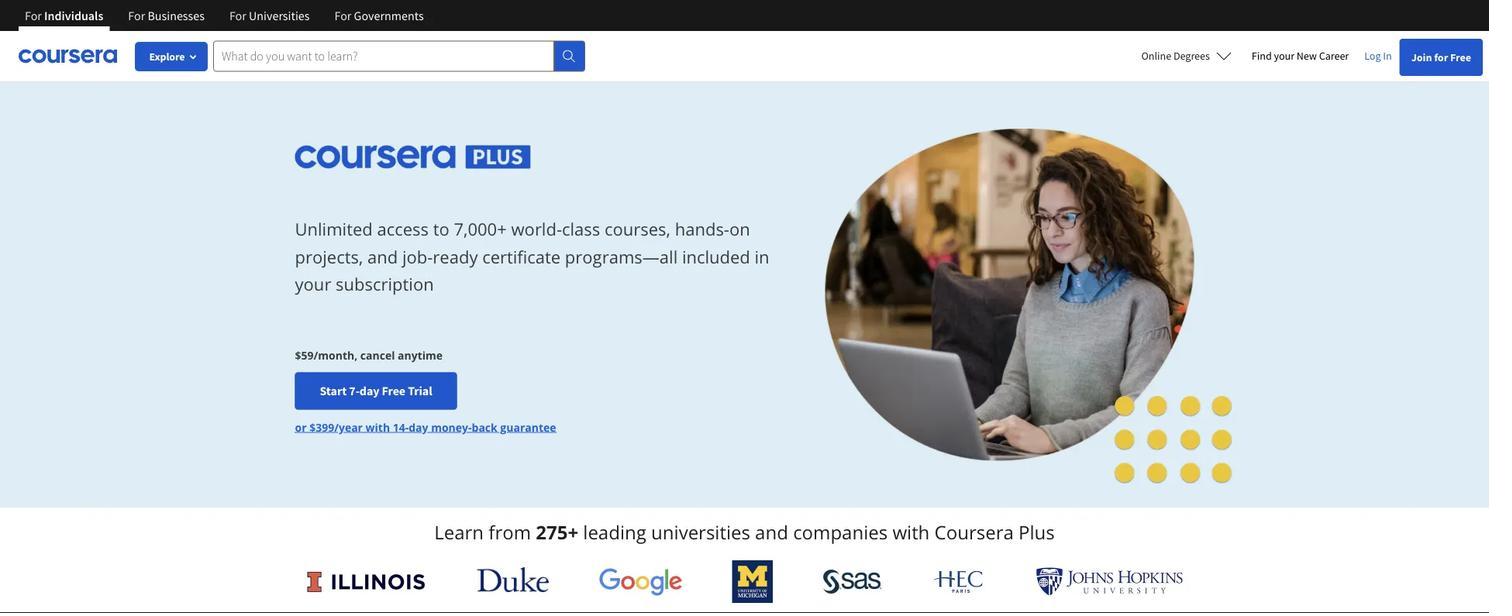 Task type: describe. For each thing, give the bounding box(es) containing it.
leading
[[583, 520, 646, 545]]

coursera
[[934, 520, 1014, 545]]

sas image
[[823, 569, 882, 594]]

start 7-day free trial
[[320, 383, 432, 399]]

hands-
[[675, 218, 729, 241]]

or $399 /year with 14-day money-back guarantee
[[295, 420, 556, 434]]

14-
[[393, 420, 409, 434]]

included
[[682, 245, 750, 268]]

google image
[[599, 567, 682, 596]]

ready
[[433, 245, 478, 268]]

and inside unlimited access to 7,000+ world-class courses, hands-on projects, and job-ready certificate programs—all included in your subscription
[[367, 245, 398, 268]]

hec paris image
[[932, 566, 986, 598]]

programs—all
[[565, 245, 678, 268]]

to
[[433, 218, 449, 241]]

online degrees
[[1141, 49, 1210, 63]]

learn
[[434, 520, 484, 545]]

companies
[[793, 520, 888, 545]]

join
[[1411, 50, 1432, 64]]

for for governments
[[334, 8, 351, 23]]

for individuals
[[25, 8, 103, 23]]

learn from 275+ leading universities and companies with coursera plus
[[434, 520, 1055, 545]]

find
[[1252, 49, 1272, 63]]

duke university image
[[477, 567, 549, 592]]

coursera plus image
[[295, 146, 531, 169]]

back
[[472, 420, 497, 434]]

your inside unlimited access to 7,000+ world-class courses, hands-on projects, and job-ready certificate programs—all included in your subscription
[[295, 272, 331, 295]]

$59 /month, cancel anytime
[[295, 347, 443, 362]]

coursera image
[[19, 44, 117, 68]]

businesses
[[148, 8, 205, 23]]

on
[[729, 218, 750, 241]]

governments
[[354, 8, 424, 23]]

access
[[377, 218, 429, 241]]

log in link
[[1357, 47, 1400, 65]]

join for free link
[[1400, 39, 1483, 76]]

find your new career
[[1252, 49, 1349, 63]]

cancel
[[360, 347, 395, 362]]

1 vertical spatial and
[[755, 520, 788, 545]]

/month,
[[314, 347, 358, 362]]

projects,
[[295, 245, 363, 268]]

$399
[[309, 420, 334, 434]]

1 horizontal spatial day
[[409, 420, 428, 434]]

for governments
[[334, 8, 424, 23]]

banner navigation
[[12, 0, 436, 31]]

for
[[1434, 50, 1448, 64]]

guarantee
[[500, 420, 556, 434]]

certificate
[[482, 245, 561, 268]]

275+
[[536, 520, 578, 545]]

log in
[[1364, 49, 1392, 63]]

/year
[[334, 420, 363, 434]]

online degrees button
[[1129, 39, 1244, 73]]

free inside button
[[382, 383, 405, 399]]

for businesses
[[128, 8, 205, 23]]

courses,
[[605, 218, 670, 241]]

individuals
[[44, 8, 103, 23]]



Task type: vqa. For each thing, say whether or not it's contained in the screenshot.
MENU
no



Task type: locate. For each thing, give the bounding box(es) containing it.
start 7-day free trial button
[[295, 372, 457, 409]]

and up the subscription
[[367, 245, 398, 268]]

find your new career link
[[1244, 47, 1357, 66]]

from
[[489, 520, 531, 545]]

johns hopkins university image
[[1036, 567, 1183, 596]]

for for businesses
[[128, 8, 145, 23]]

4 for from the left
[[334, 8, 351, 23]]

anytime
[[398, 347, 443, 362]]

and up 'university of michigan' image
[[755, 520, 788, 545]]

1 horizontal spatial your
[[1274, 49, 1294, 63]]

with
[[366, 420, 390, 434], [893, 520, 930, 545]]

7-
[[349, 383, 360, 399]]

for left individuals
[[25, 8, 42, 23]]

unlimited
[[295, 218, 373, 241]]

your right 'find'
[[1274, 49, 1294, 63]]

0 horizontal spatial and
[[367, 245, 398, 268]]

2 for from the left
[[128, 8, 145, 23]]

for
[[25, 8, 42, 23], [128, 8, 145, 23], [229, 8, 246, 23], [334, 8, 351, 23]]

your
[[1274, 49, 1294, 63], [295, 272, 331, 295]]

money-
[[431, 420, 472, 434]]

day left money-
[[409, 420, 428, 434]]

for universities
[[229, 8, 310, 23]]

0 horizontal spatial with
[[366, 420, 390, 434]]

day
[[360, 383, 379, 399], [409, 420, 428, 434]]

class
[[562, 218, 600, 241]]

trial
[[408, 383, 432, 399]]

0 vertical spatial and
[[367, 245, 398, 268]]

career
[[1319, 49, 1349, 63]]

0 vertical spatial day
[[360, 383, 379, 399]]

world-
[[511, 218, 562, 241]]

7,000+
[[454, 218, 507, 241]]

1 horizontal spatial and
[[755, 520, 788, 545]]

1 horizontal spatial with
[[893, 520, 930, 545]]

subscription
[[336, 272, 434, 295]]

day inside button
[[360, 383, 379, 399]]

for left businesses
[[128, 8, 145, 23]]

universities
[[651, 520, 750, 545]]

plus
[[1019, 520, 1055, 545]]

explore button
[[136, 43, 207, 71]]

universities
[[249, 8, 310, 23]]

online
[[1141, 49, 1171, 63]]

job-
[[402, 245, 433, 268]]

and
[[367, 245, 398, 268], [755, 520, 788, 545]]

for left 'governments'
[[334, 8, 351, 23]]

join for free
[[1411, 50, 1471, 64]]

with left 14-
[[366, 420, 390, 434]]

None search field
[[213, 41, 585, 72]]

in
[[755, 245, 769, 268]]

log
[[1364, 49, 1381, 63]]

with left coursera
[[893, 520, 930, 545]]

0 horizontal spatial your
[[295, 272, 331, 295]]

0 horizontal spatial free
[[382, 383, 405, 399]]

1 vertical spatial your
[[295, 272, 331, 295]]

degrees
[[1174, 49, 1210, 63]]

0 vertical spatial free
[[1450, 50, 1471, 64]]

0 vertical spatial with
[[366, 420, 390, 434]]

3 for from the left
[[229, 8, 246, 23]]

1 horizontal spatial free
[[1450, 50, 1471, 64]]

university of michigan image
[[732, 560, 773, 603]]

university of illinois at urbana-champaign image
[[306, 569, 427, 594]]

in
[[1383, 49, 1392, 63]]

free left trial
[[382, 383, 405, 399]]

free right for
[[1450, 50, 1471, 64]]

1 vertical spatial day
[[409, 420, 428, 434]]

or
[[295, 420, 307, 434]]

0 vertical spatial your
[[1274, 49, 1294, 63]]

$59
[[295, 347, 314, 362]]

start
[[320, 383, 347, 399]]

1 vertical spatial with
[[893, 520, 930, 545]]

explore
[[149, 50, 185, 64]]

your down projects,
[[295, 272, 331, 295]]

1 for from the left
[[25, 8, 42, 23]]

free
[[1450, 50, 1471, 64], [382, 383, 405, 399]]

day down $59 /month, cancel anytime
[[360, 383, 379, 399]]

new
[[1297, 49, 1317, 63]]

0 horizontal spatial day
[[360, 383, 379, 399]]

1 vertical spatial free
[[382, 383, 405, 399]]

for left universities
[[229, 8, 246, 23]]

for for universities
[[229, 8, 246, 23]]

What do you want to learn? text field
[[213, 41, 554, 72]]

unlimited access to 7,000+ world-class courses, hands-on projects, and job-ready certificate programs—all included in your subscription
[[295, 218, 769, 295]]

for for individuals
[[25, 8, 42, 23]]



